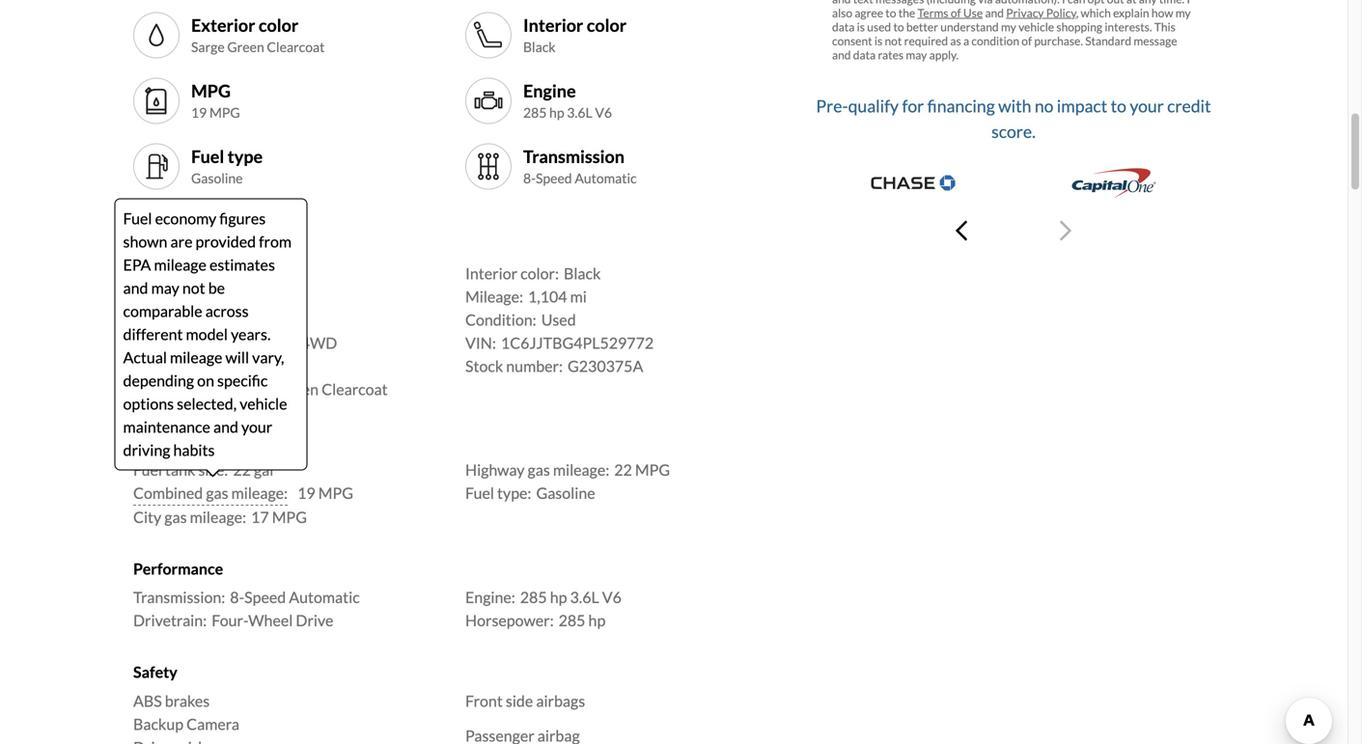 Task type: locate. For each thing, give the bounding box(es) containing it.
black up engine
[[523, 39, 556, 55]]

to inside , which explain how my data is used to better understand my vehicle shopping interests. this consent is not required as a condition of purchase. standard message and data rates may apply.
[[893, 20, 904, 34]]

0 vertical spatial 8-
[[523, 170, 536, 186]]

city gas mileage: 17 mpg
[[133, 508, 307, 527]]

speed for transmission
[[536, 170, 572, 186]]

4wd
[[301, 334, 337, 353]]

fuel left type
[[191, 146, 224, 167]]

1 vertical spatial your
[[241, 418, 272, 437]]

horsepower:
[[465, 611, 554, 630]]

0 vertical spatial hp
[[549, 104, 564, 121]]

selected,
[[177, 395, 237, 413]]

impact
[[1057, 96, 1107, 116]]

figures
[[219, 209, 266, 228]]

19 inside mpg 19 mpg
[[191, 104, 207, 121]]

message
[[1134, 34, 1177, 48]]

0 horizontal spatial automatic
[[289, 588, 360, 607]]

1 horizontal spatial not
[[885, 34, 902, 48]]

v6 inside engine 285 hp 3.6l v6
[[595, 104, 612, 121]]

mileage: down combined gas mileage: at bottom
[[190, 508, 246, 527]]

speed down transmission
[[536, 170, 572, 186]]

8- inside the transmission: 8-speed automatic drivetrain: four-wheel drive
[[230, 588, 244, 607]]

interior inside the interior color black
[[523, 14, 583, 36]]

interior inside interior color: black mileage: 1,104 mi condition: used vin: 1c6jjtbg4pl529772 stock number: g230375a
[[465, 264, 518, 283]]

fuel type gasoline
[[191, 146, 263, 186]]

color for interior color
[[587, 14, 627, 36]]

fuel type image
[[141, 151, 172, 182]]

fuel down driving
[[133, 460, 162, 479]]

1 horizontal spatial gas
[[206, 484, 228, 502]]

is
[[857, 20, 865, 34], [875, 34, 883, 48]]

0 vertical spatial your
[[1130, 96, 1164, 116]]

v6 for engine:
[[602, 588, 622, 607]]

mi
[[570, 287, 587, 306]]

0 vertical spatial interior
[[523, 14, 583, 36]]

interior up mileage:
[[465, 264, 518, 283]]

type: inside the make: jeep model: gladiator year: 2023 trim: rubicon crew cab 4wd body type: pickup truck exterior color: sarge green clearcoat
[[171, 357, 206, 376]]

drive
[[296, 611, 333, 630]]

chevron left image
[[956, 219, 967, 242]]

gas right highway
[[528, 460, 550, 479]]

1 vertical spatial mileage:
[[231, 484, 288, 502]]

3.6l inside engine: 285 hp 3.6l v6 horsepower: 285 hp
[[570, 588, 599, 607]]

0 horizontal spatial not
[[182, 279, 205, 298]]

2 color from the left
[[587, 14, 627, 36]]

black up "mi"
[[564, 264, 601, 283]]

green up mpg 19 mpg
[[227, 39, 264, 55]]

speed inside the transmission: 8-speed automatic drivetrain: four-wheel drive
[[244, 588, 286, 607]]

2 horizontal spatial gas
[[528, 460, 550, 479]]

1 horizontal spatial 22
[[614, 460, 632, 479]]

data left used
[[832, 20, 855, 34]]

1 vertical spatial exterior
[[133, 380, 189, 399]]

type: down rubicon in the top of the page
[[171, 357, 206, 376]]

0 vertical spatial 285
[[523, 104, 547, 121]]

0 horizontal spatial color
[[259, 14, 298, 36]]

1 vertical spatial not
[[182, 279, 205, 298]]

19 up city gas mileage: 17 mpg
[[297, 484, 315, 502]]

0 horizontal spatial your
[[241, 418, 272, 437]]

transmission image
[[473, 151, 504, 182]]

green inside exterior color sarge green clearcoat
[[227, 39, 264, 55]]

options
[[123, 395, 174, 413]]

may inside , which explain how my data is used to better understand my vehicle shopping interests. this consent is not required as a condition of purchase. standard message and data rates may apply.
[[906, 48, 927, 62]]

1 horizontal spatial color:
[[520, 264, 559, 283]]

1 vertical spatial economy
[[166, 432, 229, 451]]

is right consent on the right top of the page
[[875, 34, 883, 48]]

1 vertical spatial hp
[[550, 588, 567, 607]]

vin:
[[465, 334, 496, 353]]

0 vertical spatial 3.6l
[[567, 104, 592, 121]]

color for exterior color
[[259, 14, 298, 36]]

color:
[[520, 264, 559, 283], [192, 380, 230, 399]]

1 vertical spatial color:
[[192, 380, 230, 399]]

specific
[[217, 371, 268, 390]]

rates
[[878, 48, 904, 62]]

fuel down highway
[[465, 484, 494, 502]]

1 horizontal spatial automatic
[[575, 170, 637, 186]]

1 vertical spatial of
[[1022, 34, 1032, 48]]

clearcoat inside the make: jeep model: gladiator year: 2023 trim: rubicon crew cab 4wd body type: pickup truck exterior color: sarge green clearcoat
[[322, 380, 388, 399]]

2 vertical spatial mileage:
[[190, 508, 246, 527]]

automatic
[[575, 170, 637, 186], [289, 588, 360, 607]]

interior for color
[[523, 14, 583, 36]]

is left used
[[857, 20, 865, 34]]

2 vertical spatial hp
[[588, 611, 606, 630]]

0 horizontal spatial 19
[[191, 104, 207, 121]]

1 horizontal spatial to
[[1111, 96, 1127, 116]]

0 vertical spatial of
[[951, 6, 961, 20]]

1 horizontal spatial type:
[[497, 484, 531, 502]]

0 horizontal spatial green
[[227, 39, 264, 55]]

sarge down pickup
[[235, 380, 273, 399]]

black inside the interior color black
[[523, 39, 556, 55]]

285 inside engine 285 hp 3.6l v6
[[523, 104, 547, 121]]

exterior inside the make: jeep model: gladiator year: 2023 trim: rubicon crew cab 4wd body type: pickup truck exterior color: sarge green clearcoat
[[133, 380, 189, 399]]

interior color: black mileage: 1,104 mi condition: used vin: 1c6jjtbg4pl529772 stock number: g230375a
[[465, 264, 654, 376]]

maintenance
[[123, 418, 210, 437]]

speed up wheel
[[244, 588, 286, 607]]

and down epa
[[123, 279, 148, 298]]

8- up four-
[[230, 588, 244, 607]]

1 vertical spatial speed
[[244, 588, 286, 607]]

exterior right exterior color image
[[191, 14, 255, 36]]

automatic down transmission
[[575, 170, 637, 186]]

0 vertical spatial v6
[[595, 104, 612, 121]]

color: inside the make: jeep model: gladiator year: 2023 trim: rubicon crew cab 4wd body type: pickup truck exterior color: sarge green clearcoat
[[192, 380, 230, 399]]

0 horizontal spatial black
[[523, 39, 556, 55]]

fuel economy figures shown are provided from epa mileage estimates and may not be comparable across different model years. actual mileage will vary, depending on specific options selected, vehicle maintenance and your driving habits tooltip
[[114, 199, 308, 471]]

automatic inside the transmission 8-speed automatic
[[575, 170, 637, 186]]

and left rates
[[832, 48, 851, 62]]

0 horizontal spatial may
[[151, 279, 179, 298]]

mileage: inside highway gas mileage: 22 mpg fuel type: gasoline
[[553, 460, 609, 479]]

my
[[1176, 6, 1191, 20], [1001, 20, 1016, 34]]

privacy policy link
[[1006, 6, 1076, 20]]

better
[[906, 20, 938, 34]]

gas down size:
[[206, 484, 228, 502]]

0 horizontal spatial interior
[[465, 264, 518, 283]]

hp right horsepower:
[[588, 611, 606, 630]]

1 vertical spatial gasoline
[[536, 484, 595, 502]]

fuel inside fuel economy figures shown are provided from epa mileage estimates and may not be comparable across different model years. actual mileage will vary, depending on specific options selected, vehicle maintenance and your driving habits
[[123, 209, 152, 228]]

8- right transmission image
[[523, 170, 536, 186]]

0 vertical spatial exterior
[[191, 14, 255, 36]]

gas down combined
[[164, 508, 187, 527]]

be
[[208, 279, 225, 298]]

1,104
[[528, 287, 567, 306]]

hp for engine:
[[550, 588, 567, 607]]

0 horizontal spatial to
[[893, 20, 904, 34]]

0 vertical spatial clearcoat
[[267, 39, 325, 55]]

0 horizontal spatial color:
[[192, 380, 230, 399]]

data left rates
[[853, 48, 876, 62]]

interior color image
[[473, 20, 504, 51]]

side
[[506, 691, 533, 710]]

economy for fuel economy
[[166, 432, 229, 451]]

to right impact
[[1111, 96, 1127, 116]]

0 vertical spatial 19
[[191, 104, 207, 121]]

0 horizontal spatial gas
[[164, 508, 187, 527]]

3.6l right engine:
[[570, 588, 599, 607]]

on
[[197, 371, 214, 390]]

1 vertical spatial data
[[853, 48, 876, 62]]

285 right horsepower:
[[559, 611, 585, 630]]

front side airbags
[[465, 691, 585, 710]]

consent
[[832, 34, 872, 48]]

fuel
[[191, 146, 224, 167], [123, 209, 152, 228], [133, 432, 163, 451], [133, 460, 162, 479], [465, 484, 494, 502]]

1 vertical spatial black
[[564, 264, 601, 283]]

terms of use and privacy policy
[[918, 6, 1076, 20]]

number:
[[506, 357, 563, 376]]

actual
[[123, 348, 167, 367]]

22 inside highway gas mileage: 22 mpg fuel type: gasoline
[[614, 460, 632, 479]]

1 vertical spatial gas
[[206, 484, 228, 502]]

0 vertical spatial may
[[906, 48, 927, 62]]

0 horizontal spatial gasoline
[[191, 170, 243, 186]]

1 vertical spatial may
[[151, 279, 179, 298]]

your up gal
[[241, 418, 272, 437]]

0 horizontal spatial 22
[[233, 460, 251, 479]]

wheel
[[248, 611, 293, 630]]

1 horizontal spatial exterior
[[191, 14, 255, 36]]

type: inside highway gas mileage: 22 mpg fuel type: gasoline
[[497, 484, 531, 502]]

mpg inside highway gas mileage: 22 mpg fuel type: gasoline
[[635, 460, 670, 479]]

22 for mpg
[[614, 460, 632, 479]]

interior
[[523, 14, 583, 36], [465, 264, 518, 283]]

19 mpg
[[297, 484, 353, 502]]

1 horizontal spatial black
[[564, 264, 601, 283]]

3.6l
[[567, 104, 592, 121], [570, 588, 599, 607]]

to
[[893, 20, 904, 34], [1111, 96, 1127, 116]]

19 right mpg icon
[[191, 104, 207, 121]]

1 vertical spatial green
[[276, 380, 319, 399]]

exterior down body
[[133, 380, 189, 399]]

vehicle inside fuel economy figures shown are provided from epa mileage estimates and may not be comparable across different model years. actual mileage will vary, depending on specific options selected, vehicle maintenance and your driving habits
[[240, 395, 287, 413]]

sarge
[[191, 39, 225, 55], [235, 380, 273, 399]]

sarge inside exterior color sarge green clearcoat
[[191, 39, 225, 55]]

and
[[985, 6, 1004, 20], [832, 48, 851, 62], [123, 279, 148, 298], [213, 418, 238, 437]]

1 horizontal spatial 8-
[[523, 170, 536, 186]]

not left better
[[885, 34, 902, 48]]

exterior color image
[[141, 20, 172, 51]]

color: down pickup
[[192, 380, 230, 399]]

fuel for fuel economy
[[133, 432, 163, 451]]

1 vertical spatial interior
[[465, 264, 518, 283]]

mileage: for 22
[[553, 460, 609, 479]]

0 vertical spatial gas
[[528, 460, 550, 479]]

0 vertical spatial automatic
[[575, 170, 637, 186]]

0 horizontal spatial sarge
[[191, 39, 225, 55]]

automatic inside the transmission: 8-speed automatic drivetrain: four-wheel drive
[[289, 588, 360, 607]]

hp up horsepower:
[[550, 588, 567, 607]]

interior right interior color icon
[[523, 14, 583, 36]]

not left be
[[182, 279, 205, 298]]

economy up the 'fuel tank size: 22 gal'
[[166, 432, 229, 451]]

color inside exterior color sarge green clearcoat
[[259, 14, 298, 36]]

2 vertical spatial gas
[[164, 508, 187, 527]]

1 vertical spatial clearcoat
[[322, 380, 388, 399]]

3.6l inside engine 285 hp 3.6l v6
[[567, 104, 592, 121]]

hp for engine
[[549, 104, 564, 121]]

mileage up on
[[170, 348, 222, 367]]

financing
[[927, 96, 995, 116]]

economy
[[155, 209, 216, 228], [166, 432, 229, 451]]

285 down engine
[[523, 104, 547, 121]]

3.6l down engine
[[567, 104, 592, 121]]

285 up horsepower:
[[520, 588, 547, 607]]

clearcoat
[[267, 39, 325, 55], [322, 380, 388, 399]]

8-
[[523, 170, 536, 186], [230, 588, 244, 607]]

0 vertical spatial speed
[[536, 170, 572, 186]]

1 horizontal spatial may
[[906, 48, 927, 62]]

mileage: right highway
[[553, 460, 609, 479]]

0 vertical spatial vehicle
[[1019, 20, 1054, 34]]

terms of use link
[[918, 6, 983, 20]]

8- inside the transmission 8-speed automatic
[[523, 170, 536, 186]]

19
[[191, 104, 207, 121], [297, 484, 315, 502]]

0 horizontal spatial speed
[[244, 588, 286, 607]]

0 vertical spatial green
[[227, 39, 264, 55]]

hp down engine
[[549, 104, 564, 121]]

gas inside highway gas mileage: 22 mpg fuel type: gasoline
[[528, 460, 550, 479]]

color inside the interior color black
[[587, 14, 627, 36]]

highway
[[465, 460, 525, 479]]

use
[[963, 6, 983, 20]]

22
[[233, 460, 251, 479], [614, 460, 632, 479]]

1 vertical spatial vehicle
[[240, 395, 287, 413]]

fuel for fuel economy figures shown are provided from epa mileage estimates and may not be comparable across different model years. actual mileage will vary, depending on specific options selected, vehicle maintenance and your driving habits
[[123, 209, 152, 228]]

mileage down the are
[[154, 256, 206, 274]]

backup
[[133, 715, 183, 733]]

1 vertical spatial automatic
[[289, 588, 360, 607]]

1 horizontal spatial 19
[[297, 484, 315, 502]]

fuel down the options
[[133, 432, 163, 451]]

0 horizontal spatial 8-
[[230, 588, 244, 607]]

epa
[[123, 256, 151, 274]]

combined
[[133, 484, 203, 502]]

exterior
[[191, 14, 255, 36], [133, 380, 189, 399]]

hp inside engine 285 hp 3.6l v6
[[549, 104, 564, 121]]

of inside , which explain how my data is used to better understand my vehicle shopping interests. this consent is not required as a condition of purchase. standard message and data rates may apply.
[[1022, 34, 1032, 48]]

credit
[[1167, 96, 1211, 116]]

0 horizontal spatial vehicle
[[240, 395, 287, 413]]

to right used
[[893, 20, 904, 34]]

1 horizontal spatial sarge
[[235, 380, 273, 399]]

size:
[[198, 460, 228, 479]]

fuel inside highway gas mileage: 22 mpg fuel type: gasoline
[[465, 484, 494, 502]]

fuel for fuel tank size: 22 gal
[[133, 460, 162, 479]]

black inside interior color: black mileage: 1,104 mi condition: used vin: 1c6jjtbg4pl529772 stock number: g230375a
[[564, 264, 601, 283]]

color: up the 1,104
[[520, 264, 559, 283]]

condition
[[972, 34, 1019, 48]]

0 vertical spatial sarge
[[191, 39, 225, 55]]

0 vertical spatial economy
[[155, 209, 216, 228]]

285 for engine:
[[520, 588, 547, 607]]

drivetrain:
[[133, 611, 207, 630]]

1 horizontal spatial color
[[587, 14, 627, 36]]

fuel up 'shown'
[[123, 209, 152, 228]]

fuel tank size: 22 gal
[[133, 460, 274, 479]]

1 horizontal spatial interior
[[523, 14, 583, 36]]

fuel inside fuel type gasoline
[[191, 146, 224, 167]]

green down truck
[[276, 380, 319, 399]]

interior for color:
[[465, 264, 518, 283]]

type: down highway
[[497, 484, 531, 502]]

crew
[[231, 334, 268, 353]]

may up comparable
[[151, 279, 179, 298]]

your inside pre-qualify for financing with no impact to your credit score.
[[1130, 96, 1164, 116]]

1 vertical spatial 285
[[520, 588, 547, 607]]

type:
[[171, 357, 206, 376], [497, 484, 531, 502]]

1 horizontal spatial vehicle
[[1019, 20, 1054, 34]]

abs brakes backup camera
[[133, 691, 239, 733]]

0 vertical spatial color:
[[520, 264, 559, 283]]

speed inside the transmission 8-speed automatic
[[536, 170, 572, 186]]

of left 'use'
[[951, 6, 961, 20]]

0 vertical spatial black
[[523, 39, 556, 55]]

mileage: down gal
[[231, 484, 288, 502]]

of down privacy
[[1022, 34, 1032, 48]]

0 vertical spatial gasoline
[[191, 170, 243, 186]]

engine: 285 hp 3.6l v6 horsepower: 285 hp
[[465, 588, 622, 630]]

0 horizontal spatial type:
[[171, 357, 206, 376]]

v6 inside engine: 285 hp 3.6l v6 horsepower: 285 hp
[[602, 588, 622, 607]]

2 22 from the left
[[614, 460, 632, 479]]

0 vertical spatial type:
[[171, 357, 206, 376]]

1 22 from the left
[[233, 460, 251, 479]]

city
[[133, 508, 161, 527]]

0 vertical spatial mileage:
[[553, 460, 609, 479]]

driving
[[123, 441, 170, 460]]

across
[[205, 302, 249, 321]]

not inside , which explain how my data is used to better understand my vehicle shopping interests. this consent is not required as a condition of purchase. standard message and data rates may apply.
[[885, 34, 902, 48]]

v6
[[595, 104, 612, 121], [602, 588, 622, 607]]

speed
[[536, 170, 572, 186], [244, 588, 286, 607]]

0 horizontal spatial exterior
[[133, 380, 189, 399]]

1 vertical spatial v6
[[602, 588, 622, 607]]

camera
[[186, 715, 239, 733]]

stock
[[465, 357, 503, 376]]

1 color from the left
[[259, 14, 298, 36]]

engine
[[523, 80, 576, 101]]

1 vertical spatial type:
[[497, 484, 531, 502]]

mpg
[[191, 80, 231, 101], [209, 104, 240, 121], [635, 460, 670, 479], [318, 484, 353, 502], [272, 508, 307, 527]]

economy inside fuel economy figures shown are provided from epa mileage estimates and may not be comparable across different model years. actual mileage will vary, depending on specific options selected, vehicle maintenance and your driving habits
[[155, 209, 216, 228]]

sarge right exterior color image
[[191, 39, 225, 55]]

model:
[[133, 287, 181, 306]]

1 horizontal spatial of
[[1022, 34, 1032, 48]]

1 horizontal spatial gasoline
[[536, 484, 595, 502]]

automatic up drive
[[289, 588, 360, 607]]

economy up the are
[[155, 209, 216, 228]]

sarge inside the make: jeep model: gladiator year: 2023 trim: rubicon crew cab 4wd body type: pickup truck exterior color: sarge green clearcoat
[[235, 380, 273, 399]]

0 vertical spatial not
[[885, 34, 902, 48]]

may right rates
[[906, 48, 927, 62]]

0 vertical spatial to
[[893, 20, 904, 34]]

1 vertical spatial sarge
[[235, 380, 273, 399]]

a
[[963, 34, 969, 48]]

your left credit
[[1130, 96, 1164, 116]]

interior color black
[[523, 14, 627, 55]]



Task type: vqa. For each thing, say whether or not it's contained in the screenshot.
the car
no



Task type: describe. For each thing, give the bounding box(es) containing it.
front
[[465, 691, 503, 710]]

8- for transmission:
[[230, 588, 244, 607]]

safety
[[133, 663, 177, 682]]

your inside fuel economy figures shown are provided from epa mileage estimates and may not be comparable across different model years. actual mileage will vary, depending on specific options selected, vehicle maintenance and your driving habits
[[241, 418, 272, 437]]

1 horizontal spatial my
[[1176, 6, 1191, 20]]

mileage:
[[465, 287, 523, 306]]

1 vertical spatial mileage
[[170, 348, 222, 367]]

with
[[998, 96, 1031, 116]]

automatic for transmission
[[575, 170, 637, 186]]

privacy
[[1006, 6, 1044, 20]]

model
[[186, 325, 228, 344]]

17
[[251, 508, 269, 527]]

condition:
[[465, 311, 536, 329]]

pickup
[[210, 357, 256, 376]]

used
[[541, 311, 576, 329]]

color: inside interior color: black mileage: 1,104 mi condition: used vin: 1c6jjtbg4pl529772 stock number: g230375a
[[520, 264, 559, 283]]

, which explain how my data is used to better understand my vehicle shopping interests. this consent is not required as a condition of purchase. standard message and data rates may apply.
[[832, 6, 1191, 62]]

gas for highway
[[528, 460, 550, 479]]

fuel economy
[[133, 432, 229, 451]]

mpg 19 mpg
[[191, 80, 240, 121]]

1 horizontal spatial is
[[875, 34, 883, 48]]

chevron right image
[[1060, 219, 1072, 242]]

gas for combined
[[206, 484, 228, 502]]

understand
[[941, 20, 999, 34]]

black for color:
[[564, 264, 601, 283]]

pre-
[[816, 96, 848, 116]]

how
[[1152, 6, 1173, 20]]

gasoline inside highway gas mileage: 22 mpg fuel type: gasoline
[[536, 484, 595, 502]]

vehicle inside , which explain how my data is used to better understand my vehicle shopping interests. this consent is not required as a condition of purchase. standard message and data rates may apply.
[[1019, 20, 1054, 34]]

abs
[[133, 691, 162, 710]]

0 horizontal spatial my
[[1001, 20, 1016, 34]]

and inside , which explain how my data is used to better understand my vehicle shopping interests. this consent is not required as a condition of purchase. standard message and data rates may apply.
[[832, 48, 851, 62]]

will
[[225, 348, 249, 367]]

3.6l for engine:
[[570, 588, 599, 607]]

terms
[[918, 6, 949, 20]]

mileage: for 17
[[190, 508, 246, 527]]

provided
[[196, 232, 256, 251]]

are
[[170, 232, 193, 251]]

transmission
[[523, 146, 625, 167]]

1c6jjtbg4pl529772
[[501, 334, 654, 353]]

transmission:
[[133, 588, 225, 607]]

interests.
[[1105, 20, 1152, 34]]

and right 'use'
[[985, 6, 1004, 20]]

0 horizontal spatial of
[[951, 6, 961, 20]]

automatic for transmission:
[[289, 588, 360, 607]]

engine image
[[473, 85, 504, 116]]

brakes
[[165, 691, 210, 710]]

no
[[1035, 96, 1054, 116]]

1 vertical spatial 19
[[297, 484, 315, 502]]

speed for transmission:
[[244, 588, 286, 607]]

combined gas mileage:
[[133, 484, 288, 502]]

g230375a
[[568, 357, 643, 376]]

truck
[[259, 357, 297, 376]]

gasoline inside fuel type gasoline
[[191, 170, 243, 186]]

performance
[[133, 559, 223, 578]]

transmission: 8-speed automatic drivetrain: four-wheel drive
[[133, 588, 360, 630]]

shopping
[[1056, 20, 1103, 34]]

exterior inside exterior color sarge green clearcoat
[[191, 14, 255, 36]]

tank
[[165, 460, 195, 479]]

gladiator
[[185, 287, 250, 306]]

pre-qualify for financing with no impact to your credit score. button
[[813, 85, 1214, 260]]

22 for gal
[[233, 460, 251, 479]]

make:
[[133, 264, 175, 283]]

comparable
[[123, 302, 202, 321]]

v6 for engine
[[595, 104, 612, 121]]

vary,
[[252, 348, 284, 367]]

habits
[[173, 441, 215, 460]]

which
[[1081, 6, 1111, 20]]

green inside the make: jeep model: gladiator year: 2023 trim: rubicon crew cab 4wd body type: pickup truck exterior color: sarge green clearcoat
[[276, 380, 319, 399]]

fuel for fuel type gasoline
[[191, 146, 224, 167]]

jeep
[[180, 264, 211, 283]]

years.
[[231, 325, 271, 344]]

mpg image
[[141, 85, 172, 116]]

may inside fuel economy figures shown are provided from epa mileage estimates and may not be comparable across different model years. actual mileage will vary, depending on specific options selected, vehicle maintenance and your driving habits
[[151, 279, 179, 298]]

type
[[228, 146, 263, 167]]

engine:
[[465, 588, 515, 607]]

2 vertical spatial 285
[[559, 611, 585, 630]]

to inside pre-qualify for financing with no impact to your credit score.
[[1111, 96, 1127, 116]]

four-
[[212, 611, 248, 630]]

gal
[[254, 460, 274, 479]]

0 vertical spatial mileage
[[154, 256, 206, 274]]

trim:
[[133, 334, 168, 353]]

engine 285 hp 3.6l v6
[[523, 80, 612, 121]]

cab
[[271, 334, 298, 353]]

2023
[[173, 311, 208, 329]]

shown
[[123, 232, 167, 251]]

3.6l for engine
[[567, 104, 592, 121]]

airbags
[[536, 691, 585, 710]]

this
[[1154, 20, 1176, 34]]

0 vertical spatial data
[[832, 20, 855, 34]]

policy
[[1046, 6, 1076, 20]]

overview
[[133, 236, 201, 254]]

used
[[867, 20, 891, 34]]

transmission 8-speed automatic
[[523, 146, 637, 186]]

explain
[[1113, 6, 1149, 20]]

rubicon
[[173, 334, 228, 353]]

depending
[[123, 371, 194, 390]]

from
[[259, 232, 292, 251]]

gas for city
[[164, 508, 187, 527]]

clearcoat inside exterior color sarge green clearcoat
[[267, 39, 325, 55]]

make: jeep model: gladiator year: 2023 trim: rubicon crew cab 4wd body type: pickup truck exterior color: sarge green clearcoat
[[133, 264, 388, 399]]

body
[[133, 357, 168, 376]]

for
[[902, 96, 924, 116]]

8- for transmission
[[523, 170, 536, 186]]

economy for fuel economy figures shown are provided from epa mileage estimates and may not be comparable across different model years. actual mileage will vary, depending on specific options selected, vehicle maintenance and your driving habits
[[155, 209, 216, 228]]

and down selected,
[[213, 418, 238, 437]]

as
[[950, 34, 961, 48]]

0 horizontal spatial is
[[857, 20, 865, 34]]

fuel economy figures shown are provided from epa mileage estimates and may not be comparable across different model years. actual mileage will vary, depending on specific options selected, vehicle maintenance and your driving habits
[[123, 209, 292, 460]]

285 for engine
[[523, 104, 547, 121]]

black for color
[[523, 39, 556, 55]]

not inside fuel economy figures shown are provided from epa mileage estimates and may not be comparable across different model years. actual mileage will vary, depending on specific options selected, vehicle maintenance and your driving habits
[[182, 279, 205, 298]]



